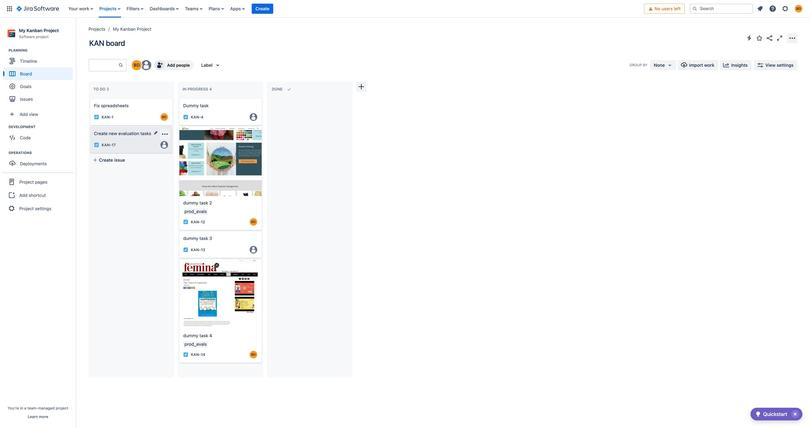 Task type: vqa. For each thing, say whether or not it's contained in the screenshot.
second Create issue icon from the bottom of the page
yes



Task type: locate. For each thing, give the bounding box(es) containing it.
create issue image
[[175, 94, 183, 102], [86, 122, 93, 130], [175, 122, 183, 130], [175, 255, 183, 263]]

add people image
[[156, 61, 163, 69]]

0 horizontal spatial create issue image
[[86, 94, 93, 102]]

1 horizontal spatial task image
[[183, 352, 188, 358]]

task image
[[94, 115, 99, 120], [183, 352, 188, 358]]

0 vertical spatial create issue image
[[86, 94, 93, 102]]

star kan board image
[[756, 34, 764, 42]]

1 heading from the top
[[9, 48, 76, 53]]

development image
[[1, 123, 9, 131]]

search image
[[693, 6, 698, 11]]

help image
[[770, 5, 777, 13]]

automations menu button icon image
[[746, 34, 754, 42]]

0 horizontal spatial task image
[[94, 115, 99, 120]]

None search field
[[691, 4, 754, 14]]

2 heading from the top
[[9, 125, 76, 130]]

group for development icon
[[3, 125, 76, 146]]

task image
[[183, 115, 188, 120], [94, 143, 99, 148], [183, 220, 188, 225], [183, 248, 188, 253]]

banner
[[0, 0, 811, 18]]

1 vertical spatial task image
[[183, 352, 188, 358]]

group
[[3, 48, 76, 107], [3, 125, 76, 146], [3, 151, 76, 172], [3, 173, 73, 218]]

1 vertical spatial create issue image
[[175, 227, 183, 235]]

2 vertical spatial heading
[[9, 151, 76, 156]]

3 heading from the top
[[9, 151, 76, 156]]

jira software image
[[16, 5, 59, 13], [16, 5, 59, 13]]

dismiss quickstart image
[[791, 410, 801, 420]]

planning image
[[1, 47, 9, 54]]

appswitcher icon image
[[6, 5, 13, 13]]

heading for development icon
[[9, 125, 76, 130]]

import image
[[681, 61, 689, 69]]

1 vertical spatial heading
[[9, 125, 76, 130]]

group for operations "icon"
[[3, 151, 76, 172]]

primary element
[[4, 0, 645, 18]]

list
[[65, 0, 645, 18], [755, 3, 807, 14]]

operations image
[[1, 149, 9, 157]]

create issue image
[[86, 94, 93, 102], [175, 227, 183, 235]]

0 vertical spatial heading
[[9, 48, 76, 53]]

list item
[[252, 0, 274, 18]]

heading
[[9, 48, 76, 53], [9, 125, 76, 130], [9, 151, 76, 156]]

1 horizontal spatial list
[[755, 3, 807, 14]]

check image
[[755, 411, 763, 418]]

0 vertical spatial task image
[[94, 115, 99, 120]]



Task type: describe. For each thing, give the bounding box(es) containing it.
view settings image
[[757, 61, 765, 69]]

heading for the planning icon
[[9, 48, 76, 53]]

create column image
[[358, 83, 366, 91]]

notifications image
[[757, 5, 765, 13]]

heading for operations "icon"
[[9, 151, 76, 156]]

settings image
[[782, 5, 790, 13]]

in progress element
[[183, 87, 213, 92]]

group for the planning icon
[[3, 48, 76, 107]]

Search field
[[691, 4, 754, 14]]

1 horizontal spatial create issue image
[[175, 227, 183, 235]]

0 horizontal spatial list
[[65, 0, 645, 18]]

sidebar element
[[0, 18, 76, 429]]

to do element
[[93, 87, 110, 92]]

more actions image
[[789, 34, 797, 42]]

Search this board text field
[[89, 60, 118, 71]]

enter full screen image
[[777, 34, 784, 42]]

sidebar navigation image
[[69, 25, 83, 38]]

goal image
[[10, 84, 15, 89]]

your profile and settings image
[[796, 5, 803, 13]]



